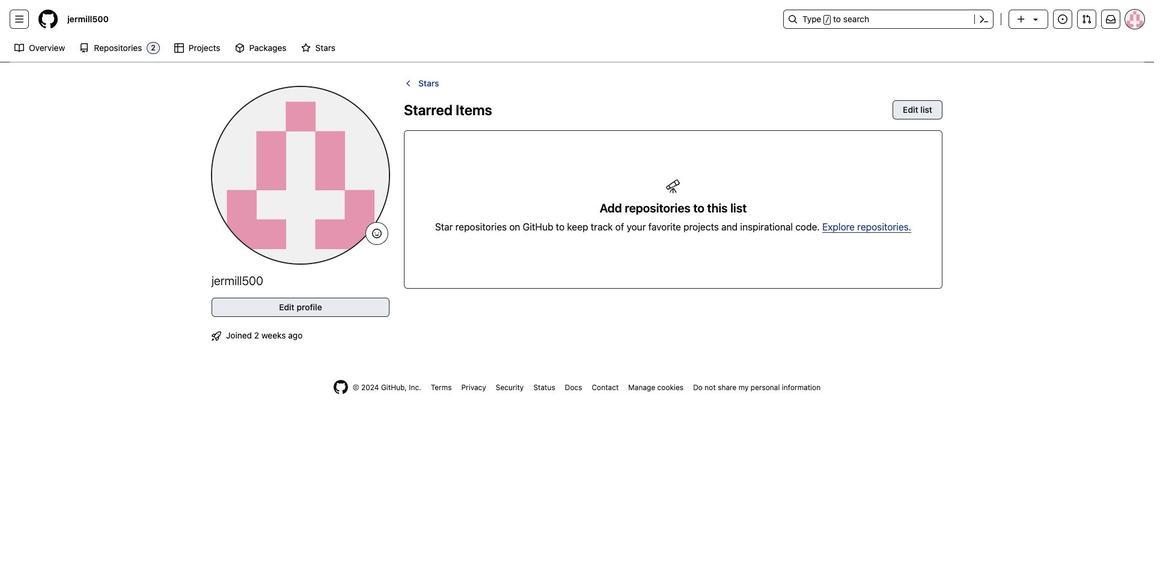 Task type: vqa. For each thing, say whether or not it's contained in the screenshot.
Change your avatar
yes



Task type: locate. For each thing, give the bounding box(es) containing it.
git pull request image
[[1082, 14, 1092, 24]]

repo image
[[79, 43, 89, 53]]

triangle down image
[[1031, 14, 1041, 24]]

0 vertical spatial homepage image
[[38, 10, 58, 29]]

notifications image
[[1106, 14, 1116, 24]]

command palette image
[[979, 14, 989, 24]]

star image
[[301, 43, 311, 53]]

smiley image
[[372, 229, 382, 239]]

1 horizontal spatial homepage image
[[334, 381, 348, 395]]

homepage image
[[38, 10, 58, 29], [334, 381, 348, 395]]

plus image
[[1017, 14, 1026, 24]]

change your avatar image
[[212, 87, 390, 265]]

1 vertical spatial homepage image
[[334, 381, 348, 395]]



Task type: describe. For each thing, give the bounding box(es) containing it.
issue opened image
[[1058, 14, 1068, 24]]

rocket image
[[212, 332, 221, 341]]

telescope image
[[666, 179, 681, 194]]

table image
[[174, 43, 184, 53]]

package image
[[235, 43, 244, 53]]

chevron left image
[[404, 78, 414, 88]]

book image
[[14, 43, 24, 53]]

0 horizontal spatial homepage image
[[38, 10, 58, 29]]



